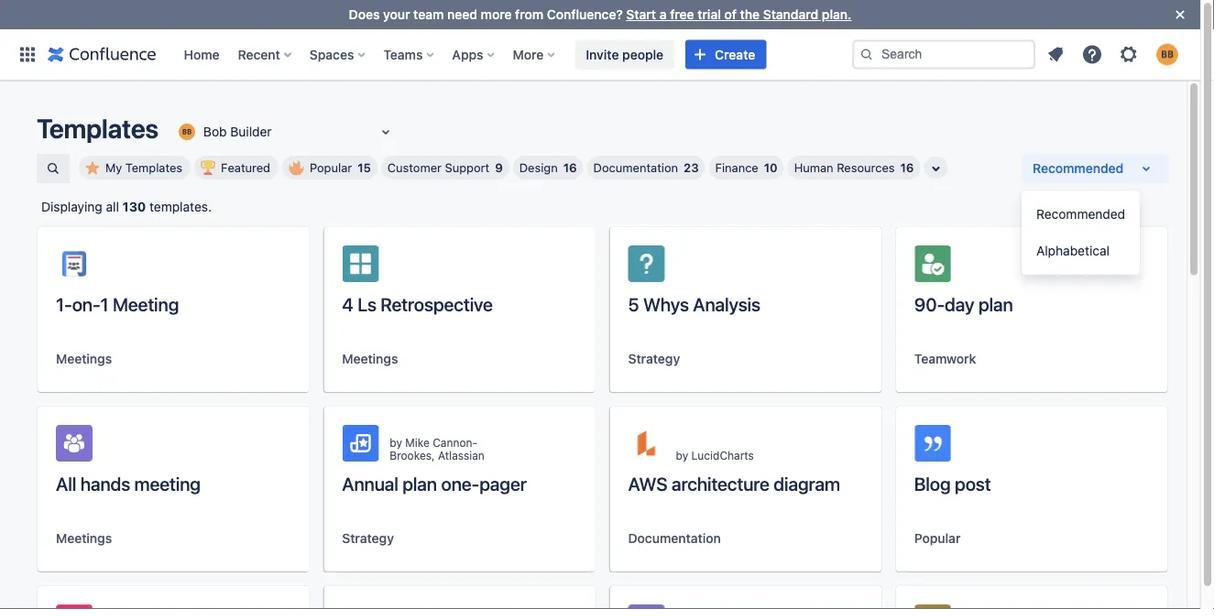 Task type: describe. For each thing, give the bounding box(es) containing it.
teams button
[[378, 40, 441, 69]]

by for plan
[[390, 436, 402, 449]]

close image
[[1169, 4, 1191, 26]]

strategy for annual
[[342, 531, 394, 546]]

aws
[[628, 473, 668, 494]]

your profile and preferences image
[[1156, 44, 1178, 66]]

teams
[[383, 47, 423, 62]]

more button
[[507, 40, 562, 69]]

meeting
[[134, 473, 201, 494]]

90-day plan
[[914, 293, 1013, 315]]

documentation for documentation 23
[[593, 161, 678, 175]]

brookes,
[[390, 449, 435, 462]]

displaying
[[41, 199, 102, 214]]

90-
[[914, 293, 945, 315]]

4 ls retrospective
[[342, 293, 493, 315]]

the
[[740, 7, 760, 22]]

my templates
[[105, 161, 182, 175]]

by for architecture
[[676, 449, 688, 462]]

aws architecture diagram
[[628, 473, 840, 494]]

meetings for hands
[[56, 531, 112, 546]]

9
[[495, 161, 503, 175]]

annual plan one-pager
[[342, 473, 527, 494]]

1-on-1 meeting
[[56, 293, 179, 315]]

standard
[[763, 7, 818, 22]]

customer support 9
[[387, 161, 503, 175]]

plan.
[[822, 7, 852, 22]]

teamwork button
[[914, 350, 976, 368]]

builder
[[230, 124, 272, 139]]

all hands meeting
[[56, 473, 201, 494]]

cannon-
[[433, 436, 478, 449]]

need
[[447, 7, 477, 22]]

recent button
[[232, 40, 299, 69]]

10
[[764, 161, 778, 175]]

design 16
[[519, 161, 577, 175]]

popular button
[[914, 530, 961, 548]]

more categories image
[[925, 158, 947, 180]]

4
[[342, 293, 353, 315]]

appswitcher icon image
[[16, 44, 38, 66]]

global element
[[11, 29, 852, 80]]

recent
[[238, 47, 280, 62]]

invite
[[586, 47, 619, 62]]

alphabetical button
[[1022, 233, 1140, 269]]

5
[[628, 293, 639, 315]]

1 vertical spatial plan
[[402, 473, 437, 494]]

on-
[[72, 293, 100, 315]]

bob builder
[[203, 124, 272, 139]]

meetings button for ls
[[342, 350, 398, 368]]

confluence?
[[547, 7, 623, 22]]

strategy for 5
[[628, 351, 680, 367]]

more
[[513, 47, 544, 62]]

my
[[105, 161, 122, 175]]

your
[[383, 7, 410, 22]]

pager
[[479, 473, 527, 494]]

team
[[413, 7, 444, 22]]

by mike cannon- brookes, atlassian
[[390, 436, 485, 462]]

recommended for recommended dropdown button
[[1033, 161, 1124, 176]]

invite people button
[[575, 40, 675, 69]]

featured
[[221, 161, 270, 175]]

banner containing home
[[0, 29, 1200, 81]]

share link image
[[1094, 257, 1116, 279]]

open image
[[375, 121, 397, 143]]

start a free trial of the standard plan. link
[[626, 7, 852, 22]]

settings icon image
[[1118, 44, 1140, 66]]

recommended button
[[1022, 154, 1168, 183]]

finance
[[715, 161, 758, 175]]

spaces button
[[304, 40, 372, 69]]

130
[[123, 199, 146, 214]]

diagram
[[774, 473, 840, 494]]

spaces
[[310, 47, 354, 62]]

home
[[184, 47, 220, 62]]

free
[[670, 7, 694, 22]]

meetings for on-
[[56, 351, 112, 367]]

0 vertical spatial templates
[[37, 113, 158, 144]]

whys
[[643, 293, 689, 315]]

invite people
[[586, 47, 664, 62]]

support
[[445, 161, 489, 175]]

search image
[[860, 47, 874, 62]]

2 16 from the left
[[900, 161, 914, 175]]

analysis
[[693, 293, 760, 315]]



Task type: locate. For each thing, give the bounding box(es) containing it.
lucidcharts
[[691, 449, 754, 462]]

banner
[[0, 29, 1200, 81]]

1 16 from the left
[[563, 161, 577, 175]]

by inside by mike cannon- brookes, atlassian
[[390, 436, 402, 449]]

strategy button down whys
[[628, 350, 680, 368]]

23
[[684, 161, 699, 175]]

displaying all 130 templates.
[[41, 199, 212, 214]]

blog post
[[914, 473, 991, 494]]

meetings button down ls
[[342, 350, 398, 368]]

resources
[[837, 161, 895, 175]]

1 vertical spatial documentation
[[628, 531, 721, 546]]

strategy
[[628, 351, 680, 367], [342, 531, 394, 546]]

start
[[626, 7, 656, 22]]

group
[[1022, 191, 1140, 275]]

documentation for documentation
[[628, 531, 721, 546]]

0 horizontal spatial strategy
[[342, 531, 394, 546]]

a
[[660, 7, 667, 22]]

1 vertical spatial popular
[[914, 531, 961, 546]]

recommended button
[[1022, 196, 1140, 233]]

recommended up recommended button
[[1033, 161, 1124, 176]]

group containing recommended
[[1022, 191, 1140, 275]]

templates.
[[149, 199, 212, 214]]

0 horizontal spatial popular
[[310, 161, 352, 175]]

0 vertical spatial strategy
[[628, 351, 680, 367]]

1 vertical spatial strategy
[[342, 531, 394, 546]]

mike
[[405, 436, 430, 449]]

confluence image
[[48, 44, 156, 66], [48, 44, 156, 66]]

recommended for recommended button
[[1036, 207, 1125, 222]]

open search bar image
[[46, 161, 60, 176]]

meetings down on-
[[56, 351, 112, 367]]

documentation left 23
[[593, 161, 678, 175]]

plan
[[978, 293, 1013, 315], [402, 473, 437, 494]]

0 horizontal spatial strategy button
[[342, 530, 394, 548]]

meeting
[[113, 293, 179, 315]]

Search field
[[852, 40, 1035, 69]]

templates inside button
[[125, 161, 182, 175]]

5 whys analysis
[[628, 293, 760, 315]]

by left mike
[[390, 436, 402, 449]]

one-
[[441, 473, 479, 494]]

0 vertical spatial documentation
[[593, 161, 678, 175]]

popular
[[310, 161, 352, 175], [914, 531, 961, 546]]

does
[[349, 7, 380, 22]]

templates right my
[[125, 161, 182, 175]]

design
[[519, 161, 558, 175]]

atlassian
[[438, 449, 485, 462]]

trial
[[698, 7, 721, 22]]

teamwork
[[914, 351, 976, 367]]

finance 10
[[715, 161, 778, 175]]

0 horizontal spatial plan
[[402, 473, 437, 494]]

meetings
[[56, 351, 112, 367], [342, 351, 398, 367], [56, 531, 112, 546]]

from
[[515, 7, 544, 22]]

home link
[[178, 40, 225, 69]]

people
[[622, 47, 664, 62]]

15
[[358, 161, 371, 175]]

recommended inside dropdown button
[[1033, 161, 1124, 176]]

by lucidcharts
[[676, 449, 754, 462]]

blog
[[914, 473, 951, 494]]

annual
[[342, 473, 398, 494]]

my templates button
[[79, 156, 191, 180]]

0 horizontal spatial by
[[390, 436, 402, 449]]

help icon image
[[1081, 44, 1103, 66]]

ls
[[358, 293, 376, 315]]

bob
[[203, 124, 227, 139]]

1 horizontal spatial popular
[[914, 531, 961, 546]]

all
[[56, 473, 76, 494]]

human
[[794, 161, 833, 175]]

featured button
[[194, 156, 279, 180]]

0 vertical spatial recommended
[[1033, 161, 1124, 176]]

0 vertical spatial popular
[[310, 161, 352, 175]]

1-
[[56, 293, 72, 315]]

recommended up the alphabetical button
[[1036, 207, 1125, 222]]

by left lucidcharts
[[676, 449, 688, 462]]

16 left more categories icon
[[900, 161, 914, 175]]

human resources 16
[[794, 161, 914, 175]]

documentation down the aws
[[628, 531, 721, 546]]

strategy button
[[628, 350, 680, 368], [342, 530, 394, 548]]

1 horizontal spatial strategy button
[[628, 350, 680, 368]]

meetings button down on-
[[56, 350, 112, 368]]

0 vertical spatial strategy button
[[628, 350, 680, 368]]

documentation
[[593, 161, 678, 175], [628, 531, 721, 546]]

post
[[955, 473, 991, 494]]

1 horizontal spatial plan
[[978, 293, 1013, 315]]

1 vertical spatial recommended
[[1036, 207, 1125, 222]]

meetings down all
[[56, 531, 112, 546]]

of
[[724, 7, 737, 22]]

meetings button down all
[[56, 530, 112, 548]]

hands
[[80, 473, 130, 494]]

architecture
[[672, 473, 770, 494]]

all
[[106, 199, 119, 214]]

None text field
[[176, 123, 179, 141]]

day
[[945, 293, 974, 315]]

16 right design
[[563, 161, 577, 175]]

1 horizontal spatial strategy
[[628, 351, 680, 367]]

0 horizontal spatial 16
[[563, 161, 577, 175]]

recommended
[[1033, 161, 1124, 176], [1036, 207, 1125, 222]]

documentation button
[[628, 530, 721, 548]]

by
[[390, 436, 402, 449], [676, 449, 688, 462]]

recommended inside button
[[1036, 207, 1125, 222]]

1 vertical spatial templates
[[125, 161, 182, 175]]

0 vertical spatial plan
[[978, 293, 1013, 315]]

alphabetical
[[1036, 243, 1110, 258]]

plan right day
[[978, 293, 1013, 315]]

popular down blog
[[914, 531, 961, 546]]

popular left 15 at the top
[[310, 161, 352, 175]]

star 90-day plan image
[[1123, 257, 1145, 279]]

apps
[[452, 47, 483, 62]]

1 vertical spatial strategy button
[[342, 530, 394, 548]]

meetings button
[[56, 350, 112, 368], [342, 350, 398, 368], [56, 530, 112, 548]]

1
[[100, 293, 108, 315]]

does your team need more from confluence? start a free trial of the standard plan.
[[349, 7, 852, 22]]

meetings button for on-
[[56, 350, 112, 368]]

plan down brookes,
[[402, 473, 437, 494]]

strategy down annual
[[342, 531, 394, 546]]

apps button
[[447, 40, 502, 69]]

meetings down ls
[[342, 351, 398, 367]]

more
[[481, 7, 512, 22]]

strategy button down annual
[[342, 530, 394, 548]]

customer
[[387, 161, 442, 175]]

meetings for ls
[[342, 351, 398, 367]]

meetings button for hands
[[56, 530, 112, 548]]

strategy button for annual
[[342, 530, 394, 548]]

1 horizontal spatial 16
[[900, 161, 914, 175]]

1 horizontal spatial by
[[676, 449, 688, 462]]

16
[[563, 161, 577, 175], [900, 161, 914, 175]]

templates up my
[[37, 113, 158, 144]]

notification icon image
[[1045, 44, 1067, 66]]

strategy button for 5
[[628, 350, 680, 368]]

templates
[[37, 113, 158, 144], [125, 161, 182, 175]]

strategy down whys
[[628, 351, 680, 367]]

create
[[715, 47, 755, 62]]

documentation 23
[[593, 161, 699, 175]]



Task type: vqa. For each thing, say whether or not it's contained in the screenshot.
diagram
yes



